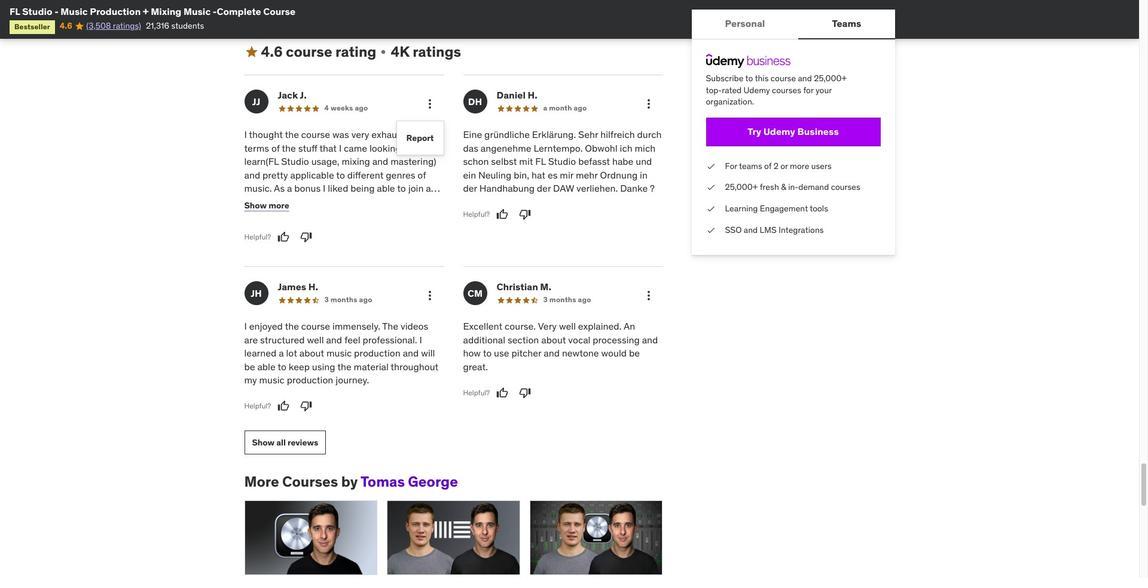 Task type: locate. For each thing, give the bounding box(es) containing it.
0 vertical spatial my
[[244, 209, 257, 221]]

that
[[320, 142, 337, 154]]

2 vertical spatial music
[[259, 374, 285, 386]]

1 horizontal spatial courses
[[831, 182, 860, 193]]

well up the using
[[307, 334, 324, 346]]

months for james h.
[[331, 296, 357, 305]]

mark review by christian m. as helpful image
[[496, 388, 508, 400]]

about down very
[[541, 334, 566, 346]]

mixing
[[342, 156, 370, 168]]

1 horizontal spatial months
[[549, 296, 576, 305]]

helpful? left mark review by jack j. as helpful icon
[[244, 233, 271, 242]]

0 vertical spatial about
[[541, 334, 566, 346]]

show left the where
[[244, 200, 267, 211]]

udemy down this
[[744, 85, 770, 95]]

xsmall image
[[379, 47, 388, 57], [706, 161, 716, 172], [706, 203, 716, 215], [706, 225, 716, 236]]

udemy inside subscribe to this course and 25,000+ top‑rated udemy courses for your organization.
[[744, 85, 770, 95]]

my down learned
[[244, 374, 257, 386]]

this
[[755, 73, 769, 84]]

ago up explained.
[[578, 296, 591, 305]]

about inside i enjoyed the course immensely. the videos are structured well and feel professional. i learned a lot about music production and will be able to keep using the material throughout my music production journey.
[[299, 348, 324, 360]]

habe
[[612, 156, 634, 168]]

fl studio - music production + mixing music -complete course
[[10, 5, 295, 17]]

immensely.
[[332, 321, 380, 333]]

more down 'as'
[[269, 200, 289, 211]]

of
[[271, 142, 280, 154], [764, 161, 772, 172], [418, 169, 426, 181]]

1 3 months ago from the left
[[324, 296, 372, 305]]

reviews
[[288, 438, 318, 449]]

show
[[244, 200, 267, 211], [252, 438, 275, 449]]

h. right daniel
[[528, 89, 538, 101]]

1 - from the left
[[55, 5, 58, 17]]

0 horizontal spatial production
[[287, 374, 333, 386]]

show left all
[[252, 438, 275, 449]]

to down additional
[[483, 348, 492, 360]]

2 my from the top
[[244, 374, 257, 386]]

2 3 months ago from the left
[[543, 296, 591, 305]]

studio up bestseller at the left top of page
[[22, 5, 52, 17]]

25,000+ inside subscribe to this course and 25,000+ top‑rated udemy courses for your organization.
[[814, 73, 847, 84]]

2 horizontal spatial music
[[522, 0, 544, 7]]

music down feel
[[326, 348, 352, 360]]

0 horizontal spatial h.
[[308, 281, 318, 293]]

an
[[624, 321, 635, 333]]

helpful? for eine gründliche erklärung. sehr hilfreich durch das angenehme lerntempo. obwohl ich mich schon selbst mit fl studio befasst habe und ein neuling bin, hat es mir mehr ordnung in der handhabung der daw verliehen. danke ?
[[463, 210, 490, 219]]

studio down lerntempo.
[[548, 156, 576, 168]]

more right or
[[790, 161, 809, 172]]

3 up i enjoyed the course immensely. the videos are structured well and feel professional. i learned a lot about music production and will be able to keep using the material throughout my music production journey.
[[324, 296, 329, 305]]

bin,
[[514, 169, 529, 181]]

udemy right try
[[763, 126, 795, 138]]

1 vertical spatial 4.6
[[261, 42, 283, 61]]

would
[[601, 348, 627, 360]]

will
[[421, 348, 435, 360]]

0 horizontal spatial music
[[259, 374, 285, 386]]

der down hat
[[537, 182, 551, 194]]

the up stuff
[[285, 129, 299, 141]]

my down the group
[[244, 209, 257, 221]]

applicable
[[290, 169, 334, 181]]

1 vertical spatial courses
[[831, 182, 860, 193]]

ago for hilfreich
[[574, 104, 587, 113]]

a right join
[[426, 182, 431, 194]]

be down learned
[[244, 361, 255, 373]]

a inside i enjoyed the course immensely. the videos are structured well and feel professional. i learned a lot about music production and will be able to keep using the material throughout my music production journey.
[[279, 348, 284, 360]]

music. up the group
[[244, 182, 272, 194]]

3 months ago up immensely.
[[324, 296, 372, 305]]

and right sso
[[744, 225, 758, 235]]

1 vertical spatial my
[[244, 374, 257, 386]]

0 horizontal spatial 3
[[324, 296, 329, 305]]

sso and lms integrations
[[725, 225, 824, 235]]

in down und
[[640, 169, 648, 181]]

tomas
[[361, 473, 405, 492]]

mark review by christian m. as unhelpful image
[[519, 388, 531, 400]]

1 vertical spatial about
[[299, 348, 324, 360]]

months up immensely.
[[331, 296, 357, 305]]

0 horizontal spatial about
[[299, 348, 324, 360]]

2 der from the left
[[537, 182, 551, 194]]

daniel h.
[[497, 89, 538, 101]]

xsmall image left sso
[[706, 225, 716, 236]]

0 vertical spatial fl
[[10, 5, 20, 17]]

0 horizontal spatial der
[[463, 182, 477, 194]]

music up students
[[184, 5, 211, 17]]

1 vertical spatial fl
[[535, 156, 546, 168]]

3 months ago
[[324, 296, 372, 305], [543, 296, 591, 305]]

show for show all reviews
[[252, 438, 275, 449]]

to inside subscribe to this course and 25,000+ top‑rated udemy courses for your organization.
[[745, 73, 753, 84]]

21,316
[[146, 21, 169, 31]]

course up the structured
[[301, 321, 330, 333]]

of left 2
[[764, 161, 772, 172]]

course inside i thought the course was very exhaustive in terms of the stuff that i came looking to learn(fl studio usage, mixing and mastering) and pretty applicable to different genres of music. as a bonus i liked being able to join a group where i can get feedback and help with my music.
[[301, 129, 330, 141]]

medium image
[[244, 45, 259, 59]]

to left this
[[745, 73, 753, 84]]

1 vertical spatial udemy
[[763, 126, 795, 138]]

tools
[[810, 203, 828, 214]]

1 der from the left
[[463, 182, 477, 194]]

course for subscribe to this course and 25,000+ top‑rated udemy courses for your organization.
[[771, 73, 796, 84]]

-
[[55, 5, 58, 17], [213, 5, 217, 17]]

studio inside eine gründliche erklärung. sehr hilfreich durch das angenehme lerntempo. obwohl ich mich schon selbst mit fl studio befasst habe und ein neuling bin, hat es mir mehr ordnung in der handhabung der daw verliehen. danke ?
[[548, 156, 576, 168]]

in up resources
[[270, 0, 277, 7]]

report button
[[406, 126, 434, 150]]

james
[[278, 281, 306, 293]]

videos
[[401, 321, 428, 333]]

1 horizontal spatial 25,000+
[[814, 73, 847, 84]]

1 vertical spatial more
[[269, 200, 289, 211]]

courses left the your
[[772, 85, 801, 95]]

- left the based
[[213, 5, 217, 17]]

1 horizontal spatial be
[[629, 348, 640, 360]]

be
[[629, 348, 640, 360], [244, 361, 255, 373]]

in-
[[788, 182, 799, 193]]

organization.
[[706, 96, 754, 107]]

25,000+ up the learning
[[725, 182, 758, 193]]

well up "vocal"
[[559, 321, 576, 333]]

music up singers,
[[347, 0, 369, 7]]

0 vertical spatial well
[[559, 321, 576, 333]]

for left the your
[[803, 85, 814, 95]]

0 vertical spatial show
[[244, 200, 267, 211]]

2 months from the left
[[549, 296, 576, 305]]

in inside eine gründliche erklärung. sehr hilfreich durch das angenehme lerntempo. obwohl ich mich schon selbst mit fl studio befasst habe und ein neuling bin, hat es mir mehr ordnung in der handhabung der daw verliehen. danke ?
[[640, 169, 648, 181]]

1 horizontal spatial 3 months ago
[[543, 296, 591, 305]]

integrations
[[779, 225, 824, 235]]

1 horizontal spatial -
[[213, 5, 217, 17]]

courses
[[772, 85, 801, 95], [831, 182, 860, 193]]

well inside excellent course. very well explained.  an additional section about vocal processing and how to use pitcher and newtone  would be great.
[[559, 321, 576, 333]]

show more button
[[244, 194, 289, 218]]

der down "ein"
[[463, 182, 477, 194]]

h. right james
[[308, 281, 318, 293]]

0 vertical spatial music
[[522, 0, 544, 7]]

0 horizontal spatial 25,000+
[[725, 182, 758, 193]]

0 horizontal spatial months
[[331, 296, 357, 305]]

4.6 left (3,508
[[60, 21, 72, 31]]

0 horizontal spatial 4.6
[[60, 21, 72, 31]]

use
[[494, 348, 509, 360]]

2 horizontal spatial studio
[[548, 156, 576, 168]]

3 down m.
[[543, 296, 548, 305]]

0 horizontal spatial more
[[269, 200, 289, 211]]

2 3 from the left
[[543, 296, 548, 305]]

music.
[[244, 182, 272, 194], [259, 209, 287, 221]]

3 months ago down m.
[[543, 296, 591, 305]]

1 vertical spatial be
[[244, 361, 255, 373]]

in up mastering)
[[420, 129, 427, 141]]

helpful? left the 'mark review by james h. as helpful' icon
[[244, 402, 271, 411]]

0 horizontal spatial be
[[244, 361, 255, 373]]

for inside subscribe to this course and 25,000+ top‑rated udemy courses for your organization.
[[803, 85, 814, 95]]

course inside subscribe to this course and 25,000+ top‑rated udemy courses for your organization.
[[771, 73, 796, 84]]

music
[[347, 0, 369, 7], [61, 5, 88, 17], [184, 5, 211, 17]]

2 - from the left
[[213, 5, 217, 17]]

cm
[[468, 288, 483, 300]]

handhabung
[[479, 182, 535, 194]]

be inside excellent course. very well explained.  an additional section about vocal processing and how to use pitcher and newtone  would be great.
[[629, 348, 640, 360]]

0 vertical spatial music.
[[244, 182, 272, 194]]

eine
[[463, 129, 482, 141]]

befasst
[[578, 156, 610, 168]]

0 vertical spatial production
[[354, 348, 401, 360]]

1 vertical spatial music.
[[259, 209, 287, 221]]

25,000+
[[814, 73, 847, 84], [725, 182, 758, 193]]

j.
[[300, 89, 307, 101]]

ago for immensely.
[[359, 296, 372, 305]]

1 horizontal spatial der
[[537, 182, 551, 194]]

courses
[[282, 473, 338, 492]]

studio
[[22, 5, 52, 17], [281, 156, 309, 168], [548, 156, 576, 168]]

about up the using
[[299, 348, 324, 360]]

&
[[781, 182, 786, 193]]

for down leeds,
[[283, 8, 293, 19]]

additional actions for review by james h. image
[[423, 289, 437, 303]]

where
[[272, 196, 298, 208]]

singers,
[[337, 8, 367, 19]]

0 vertical spatial udemy
[[744, 85, 770, 95]]

m.
[[540, 281, 551, 293]]

0 vertical spatial h.
[[528, 89, 538, 101]]

1 vertical spatial production
[[287, 374, 333, 386]]

processing
[[593, 334, 640, 346]]

1 my from the top
[[244, 209, 257, 221]]

able inside i thought the course was very exhaustive in terms of the stuff that i came looking to learn(fl studio usage, mixing and mastering) and pretty applicable to different genres of music. as a bonus i liked being able to join a group where i can get feedback and help with my music.
[[377, 182, 395, 194]]

to
[[745, 73, 753, 84], [403, 142, 412, 154], [336, 169, 345, 181], [397, 182, 406, 194], [483, 348, 492, 360], [278, 361, 286, 373]]

25,000+ up the your
[[814, 73, 847, 84]]

0 vertical spatial more
[[790, 161, 809, 172]]

more inside button
[[269, 200, 289, 211]]

a left the lot
[[279, 348, 284, 360]]

about inside excellent course. very well explained.  an additional section about vocal processing and how to use pitcher and newtone  would be great.
[[541, 334, 566, 346]]

or
[[781, 161, 788, 172]]

helpful? left mark review by daniel h. as helpful image
[[463, 210, 490, 219]]

music. down the where
[[259, 209, 287, 221]]

1 horizontal spatial about
[[541, 334, 566, 346]]

25,000+ fresh & in-demand courses
[[725, 182, 860, 193]]

1 horizontal spatial h.
[[528, 89, 538, 101]]

ago right month
[[574, 104, 587, 113]]

exhaustive
[[372, 129, 417, 141]]

1 vertical spatial able
[[257, 361, 276, 373]]

material
[[354, 361, 389, 373]]

tab list
[[692, 10, 895, 39]]

4.6 right medium image
[[261, 42, 283, 61]]

be right would
[[629, 348, 640, 360]]

0 horizontal spatial well
[[307, 334, 324, 346]]

ordnung
[[600, 169, 638, 181]]

able down genres
[[377, 182, 395, 194]]

0 vertical spatial for
[[283, 8, 293, 19]]

for
[[283, 8, 293, 19], [803, 85, 814, 95]]

helpful? left mark review by christian m. as helpful image
[[463, 388, 490, 397]]

0 horizontal spatial able
[[257, 361, 276, 373]]

show for show more
[[244, 200, 267, 211]]

0 horizontal spatial courses
[[772, 85, 801, 95]]

1 horizontal spatial for
[[803, 85, 814, 95]]

specialises
[[403, 0, 444, 7]]

fl up hat
[[535, 156, 546, 168]]

courses inside subscribe to this course and 25,000+ top‑rated udemy courses for your organization.
[[772, 85, 801, 95]]

1 vertical spatial show
[[252, 438, 275, 449]]

fl inside eine gründliche erklärung. sehr hilfreich durch das angenehme lerntempo. obwohl ich mich schon selbst mit fl studio befasst habe und ein neuling bin, hat es mir mehr ordnung in der handhabung der daw verliehen. danke ?
[[535, 156, 546, 168]]

to down genres
[[397, 182, 406, 194]]

and down specialises
[[412, 8, 426, 19]]

production
[[354, 348, 401, 360], [287, 374, 333, 386]]

hat
[[532, 169, 545, 181]]

to up liked
[[336, 169, 345, 181]]

0 vertical spatial 25,000+
[[814, 73, 847, 84]]

course up stuff
[[301, 129, 330, 141]]

angenehme
[[481, 142, 531, 154]]

1 horizontal spatial able
[[377, 182, 395, 194]]

months
[[331, 296, 357, 305], [549, 296, 576, 305]]

3 months ago for explained.
[[543, 296, 591, 305]]

weeks
[[331, 104, 353, 113]]

fl up bestseller at the left top of page
[[10, 5, 20, 17]]

1 horizontal spatial fl
[[535, 156, 546, 168]]

with
[[420, 196, 439, 208]]

4.6
[[60, 21, 72, 31], [261, 42, 283, 61]]

0 vertical spatial be
[[629, 348, 640, 360]]

the
[[285, 129, 299, 141], [282, 142, 296, 154], [285, 321, 299, 333], [337, 361, 352, 373]]

1 horizontal spatial 3
[[543, 296, 548, 305]]

mark review by daniel h. as unhelpful image
[[519, 209, 531, 221]]

xsmall image left for in the top of the page
[[706, 161, 716, 172]]

1 vertical spatial h.
[[308, 281, 318, 293]]

0 vertical spatial able
[[377, 182, 395, 194]]

lms
[[760, 225, 777, 235]]

mark review by james h. as helpful image
[[278, 401, 290, 413]]

mark review by jack j. as helpful image
[[278, 232, 290, 244]]

was
[[333, 129, 349, 141]]

production up material
[[354, 348, 401, 360]]

studio down stuff
[[281, 156, 309, 168]]

h. for daniel h.
[[528, 89, 538, 101]]

and down looking
[[372, 156, 388, 168]]

courses right demand
[[831, 182, 860, 193]]

george
[[408, 473, 458, 492]]

dh
[[468, 96, 482, 108]]

1 horizontal spatial studio
[[281, 156, 309, 168]]

all
[[276, 438, 286, 449]]

music right practical
[[522, 0, 544, 7]]

1 vertical spatial well
[[307, 334, 324, 346]]

1 horizontal spatial well
[[559, 321, 576, 333]]

xsmall image for learning
[[706, 203, 716, 215]]

+
[[143, 5, 149, 17]]

more
[[790, 161, 809, 172], [269, 200, 289, 211]]

subscribe to this course and 25,000+ top‑rated udemy courses for your organization.
[[706, 73, 847, 107]]

mir
[[560, 169, 574, 181]]

ago up immensely.
[[359, 296, 372, 305]]

of up join
[[418, 169, 426, 181]]

using
[[312, 361, 335, 373]]

0 vertical spatial courses
[[772, 85, 801, 95]]

selbst
[[491, 156, 517, 168]]

personal button
[[692, 10, 799, 38]]

production down keep
[[287, 374, 333, 386]]

2 horizontal spatial music
[[347, 0, 369, 7]]

1 vertical spatial music
[[326, 348, 352, 360]]

course inside i enjoyed the course immensely. the videos are structured well and feel professional. i learned a lot about music production and will be able to keep using the material throughout my music production journey.
[[301, 321, 330, 333]]

usage,
[[311, 156, 339, 168]]

and right this
[[798, 73, 812, 84]]

to down the lot
[[278, 361, 286, 373]]

different
[[347, 169, 384, 181]]

jack
[[278, 89, 298, 101]]

music up (3,508
[[61, 5, 88, 17]]

1 months from the left
[[331, 296, 357, 305]]

ratings
[[413, 42, 461, 61]]

das
[[463, 142, 478, 154]]

- left production
[[55, 5, 58, 17]]

0 vertical spatial 4.6
[[60, 21, 72, 31]]

1 horizontal spatial 4.6
[[261, 42, 283, 61]]

of down thought
[[271, 142, 280, 154]]

mark review by james h. as unhelpful image
[[300, 401, 312, 413]]

music up the 'mark review by james h. as helpful' icon
[[259, 374, 285, 386]]

0 horizontal spatial for
[[283, 8, 293, 19]]

3 for m.
[[543, 296, 548, 305]]

0 horizontal spatial -
[[55, 5, 58, 17]]

able
[[377, 182, 395, 194], [257, 361, 276, 373]]

0 horizontal spatial 3 months ago
[[324, 296, 372, 305]]

production
[[90, 5, 141, 17]]

1 3 from the left
[[324, 296, 329, 305]]

1 vertical spatial for
[[803, 85, 814, 95]]



Task type: vqa. For each thing, say whether or not it's contained in the screenshot.
the right FL
yes



Task type: describe. For each thing, give the bounding box(es) containing it.
i down videos
[[420, 334, 422, 346]]

0 horizontal spatial music
[[61, 5, 88, 17]]

learn(fl
[[244, 156, 279, 168]]

ago for was
[[355, 104, 368, 113]]

1 horizontal spatial production
[[354, 348, 401, 360]]

creating
[[455, 0, 486, 7]]

music inside 'based in leeds, uk. digital music masters specialises in creating practical music production content and resources for producers, singers, songwriter, and audio engineers.'
[[522, 0, 544, 7]]

1 horizontal spatial of
[[418, 169, 426, 181]]

4 weeks ago
[[324, 104, 368, 113]]

try udemy business
[[748, 126, 839, 138]]

journey.
[[336, 374, 369, 386]]

try
[[748, 126, 761, 138]]

mixing
[[151, 5, 181, 17]]

can
[[305, 196, 320, 208]]

gründliche
[[484, 129, 530, 141]]

helpful? for i enjoyed the course immensely. the videos are structured well and feel professional. i learned a lot about music production and will be able to keep using the material throughout my music production journey.
[[244, 402, 271, 411]]

and right 'pitcher'
[[544, 348, 560, 360]]

0 horizontal spatial of
[[271, 142, 280, 154]]

the up the structured
[[285, 321, 299, 333]]

4.6 for 4.6
[[60, 21, 72, 31]]

based
[[244, 0, 268, 7]]

stuff
[[298, 142, 317, 154]]

and inside subscribe to this course and 25,000+ top‑rated udemy courses for your organization.
[[798, 73, 812, 84]]

show more
[[244, 200, 289, 211]]

0 horizontal spatial fl
[[10, 5, 20, 17]]

for
[[725, 161, 737, 172]]

are
[[244, 334, 258, 346]]

udemy business image
[[706, 54, 790, 68]]

1 horizontal spatial music
[[326, 348, 352, 360]]

to inside i enjoyed the course immensely. the videos are structured well and feel professional. i learned a lot about music production and will be able to keep using the material throughout my music production journey.
[[278, 361, 286, 373]]

udemy inside "link"
[[763, 126, 795, 138]]

jh
[[251, 288, 262, 300]]

xsmall image left 4k
[[379, 47, 388, 57]]

uk. digital
[[305, 0, 345, 7]]

2
[[774, 161, 779, 172]]

additional actions for review by daniel h. image
[[641, 97, 656, 111]]

my inside i thought the course was very exhaustive in terms of the stuff that i came looking to learn(fl studio usage, mixing and mastering) and pretty applicable to different genres of music. as a bonus i liked being able to join a group where i can get feedback and help with my music.
[[244, 209, 257, 221]]

danke
[[620, 182, 648, 194]]

a right 'as'
[[287, 182, 292, 194]]

and up throughout
[[403, 348, 419, 360]]

by
[[341, 473, 358, 492]]

in inside i thought the course was very exhaustive in terms of the stuff that i came looking to learn(fl studio usage, mixing and mastering) and pretty applicable to different genres of music. as a bonus i liked being able to join a group where i can get feedback and help with my music.
[[420, 129, 427, 141]]

hilfreich
[[601, 129, 635, 141]]

2 horizontal spatial of
[[764, 161, 772, 172]]

h. for james h.
[[308, 281, 318, 293]]

i up 'are'
[[244, 321, 247, 333]]

well inside i enjoyed the course immensely. the videos are structured well and feel professional. i learned a lot about music production and will be able to keep using the material throughout my music production journey.
[[307, 334, 324, 346]]

i left can
[[300, 196, 303, 208]]

learned
[[244, 348, 277, 360]]

throughout
[[391, 361, 439, 373]]

for inside 'based in leeds, uk. digital music masters specialises in creating practical music production content and resources for producers, singers, songwriter, and audio engineers.'
[[283, 8, 293, 19]]

mich
[[635, 142, 656, 154]]

months for christian m.
[[549, 296, 576, 305]]

additional actions for review by christian m. image
[[641, 289, 656, 303]]

very
[[351, 129, 369, 141]]

jj
[[252, 96, 260, 108]]

3 months ago for immensely.
[[324, 296, 372, 305]]

songwriter,
[[369, 8, 410, 19]]

thought
[[249, 129, 283, 141]]

ago for explained.
[[578, 296, 591, 305]]

a left month
[[543, 104, 547, 113]]

21,316 students
[[146, 21, 204, 31]]

course for i enjoyed the course immensely. the videos are structured well and feel professional. i learned a lot about music production and will be able to keep using the material throughout my music production journey.
[[301, 321, 330, 333]]

the left stuff
[[282, 142, 296, 154]]

schon
[[463, 156, 489, 168]]

engagement
[[760, 203, 808, 214]]

structured
[[260, 334, 305, 346]]

sso
[[725, 225, 742, 235]]

and right processing
[[642, 334, 658, 346]]

to inside excellent course. very well explained.  an additional section about vocal processing and how to use pitcher and newtone  would be great.
[[483, 348, 492, 360]]

i left liked
[[323, 182, 326, 194]]

terms
[[244, 142, 269, 154]]

and right production content
[[620, 0, 634, 7]]

excellent course. very well explained.  an additional section about vocal processing and how to use pitcher and newtone  would be great.
[[463, 321, 658, 373]]

business
[[798, 126, 839, 138]]

xsmall image for for
[[706, 161, 716, 172]]

course down producers,
[[286, 42, 332, 61]]

came
[[344, 142, 367, 154]]

jack j.
[[278, 89, 307, 101]]

my inside i enjoyed the course immensely. the videos are structured well and feel professional. i learned a lot about music production and will be able to keep using the material throughout my music production journey.
[[244, 374, 257, 386]]

as
[[274, 182, 285, 194]]

teams
[[832, 18, 861, 30]]

your
[[816, 85, 832, 95]]

mark review by daniel h. as helpful image
[[496, 209, 508, 221]]

the
[[382, 321, 398, 333]]

mehr
[[576, 169, 598, 181]]

additional
[[463, 334, 505, 346]]

additional actions for review by jack j. image
[[423, 97, 437, 111]]

ich
[[620, 142, 633, 154]]

very
[[538, 321, 557, 333]]

the up the journey.
[[337, 361, 352, 373]]

1 horizontal spatial music
[[184, 5, 211, 17]]

und
[[636, 156, 652, 168]]

0 horizontal spatial studio
[[22, 5, 52, 17]]

engineers.
[[451, 8, 490, 19]]

?
[[650, 182, 655, 194]]

mark review by jack j. as unhelpful image
[[300, 232, 312, 244]]

james h.
[[278, 281, 318, 293]]

personal
[[725, 18, 765, 30]]

able inside i enjoyed the course immensely. the videos are structured well and feel professional. i learned a lot about music production and will be able to keep using the material throughout my music production journey.
[[257, 361, 276, 373]]

(3,508 ratings)
[[86, 21, 141, 31]]

course
[[263, 5, 295, 17]]

4k ratings
[[391, 42, 461, 61]]

erklärung.
[[532, 129, 576, 141]]

pitcher
[[512, 348, 542, 360]]

pretty
[[263, 169, 288, 181]]

to up mastering)
[[403, 142, 412, 154]]

show all reviews
[[252, 438, 318, 449]]

being
[[351, 182, 375, 194]]

durch
[[637, 129, 662, 141]]

i up terms
[[244, 129, 247, 141]]

teams
[[739, 161, 762, 172]]

how
[[463, 348, 481, 360]]

help
[[400, 196, 418, 208]]

report
[[406, 133, 434, 144]]

xsmall image for sso
[[706, 225, 716, 236]]

feel
[[344, 334, 360, 346]]

1 vertical spatial 25,000+
[[725, 182, 758, 193]]

xsmall image
[[706, 182, 716, 194]]

top‑rated
[[706, 85, 742, 95]]

practical
[[488, 0, 520, 7]]

i right that
[[339, 142, 342, 154]]

3 for h.
[[324, 296, 329, 305]]

vocal
[[568, 334, 591, 346]]

music inside 'based in leeds, uk. digital music masters specialises in creating practical music production content and resources for producers, singers, songwriter, and audio engineers.'
[[347, 0, 369, 7]]

helpful? for excellent course. very well explained.  an additional section about vocal processing and how to use pitcher and newtone  would be great.
[[463, 388, 490, 397]]

and down learn(fl
[[244, 169, 260, 181]]

4k
[[391, 42, 410, 61]]

(3,508
[[86, 21, 111, 31]]

course for i thought the course was very exhaustive in terms of the stuff that i came looking to learn(fl studio usage, mixing and mastering) and pretty applicable to different genres of music. as a bonus i liked being able to join a group where i can get feedback and help with my music.
[[301, 129, 330, 141]]

mit
[[519, 156, 533, 168]]

and left help
[[381, 196, 397, 208]]

1 horizontal spatial more
[[790, 161, 809, 172]]

in up the audio
[[446, 0, 453, 7]]

looking
[[370, 142, 401, 154]]

be inside i enjoyed the course immensely. the videos are structured well and feel professional. i learned a lot about music production and will be able to keep using the material throughout my music production journey.
[[244, 361, 255, 373]]

leeds,
[[279, 0, 303, 7]]

4.6 for 4.6 course rating
[[261, 42, 283, 61]]

feedback
[[339, 196, 379, 208]]

and left feel
[[326, 334, 342, 346]]

i thought the course was very exhaustive in terms of the stuff that i came looking to learn(fl studio usage, mixing and mastering) and pretty applicable to different genres of music. as a bonus i liked being able to join a group where i can get feedback and help with my music.
[[244, 129, 439, 221]]

studio inside i thought the course was very exhaustive in terms of the stuff that i came looking to learn(fl studio usage, mixing and mastering) and pretty applicable to different genres of music. as a bonus i liked being able to join a group where i can get feedback and help with my music.
[[281, 156, 309, 168]]

join
[[408, 182, 424, 194]]

tab list containing personal
[[692, 10, 895, 39]]



